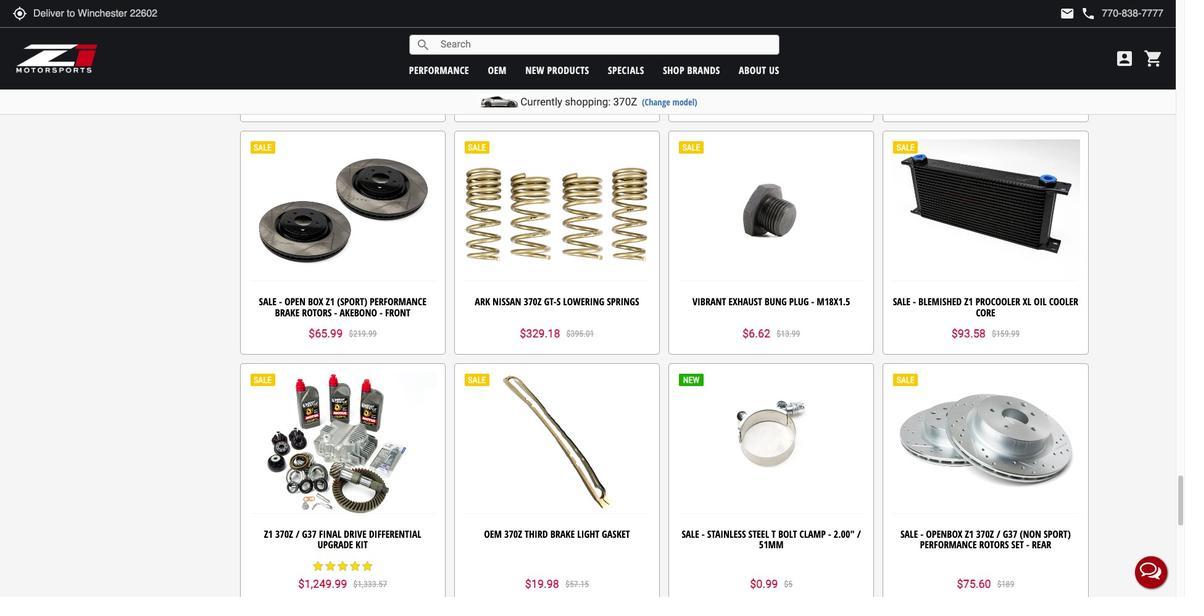 Task type: describe. For each thing, give the bounding box(es) containing it.
phone
[[1081, 6, 1096, 21]]

core
[[976, 306, 996, 320]]

1 vertical spatial brake
[[551, 528, 575, 541]]

(change model) link
[[642, 96, 698, 108]]

280zx
[[585, 74, 608, 87]]

shopping_cart link
[[1141, 49, 1164, 69]]

$1,333.57
[[353, 580, 387, 590]]

$99.99
[[523, 95, 557, 108]]

specials
[[608, 63, 644, 77]]

hardware
[[366, 63, 410, 76]]

ark
[[475, 295, 490, 309]]

1 star from the left
[[312, 560, 324, 573]]

$159.99
[[992, 329, 1020, 339]]

240z
[[524, 74, 542, 87]]

$65.99 $219.99
[[309, 327, 377, 340]]

51mm
[[759, 539, 784, 552]]

t
[[772, 528, 776, 541]]

$57.15
[[566, 580, 589, 590]]

stainless
[[707, 528, 746, 541]]

shop brands
[[663, 63, 720, 77]]

performance inside sale - open box z1 (sport) performance brake rotors - akebono - front
[[370, 295, 427, 309]]

new
[[526, 63, 545, 77]]

light
[[577, 528, 600, 541]]

rear
[[1032, 539, 1052, 552]]

rotors inside sale - open box z1 (sport) performance brake rotors - akebono - front
[[302, 306, 332, 320]]

sale - stainless steel t bolt clamp - 2.00" / 51mm
[[682, 528, 861, 552]]

$19.98
[[525, 578, 559, 591]]

vibrant exhaust bung plug - m18x1.5
[[693, 295, 850, 309]]

m18x1.5
[[817, 295, 850, 309]]

370z inside sale - openbox z1 370z / g37 (non sport) performance rotors set - rear
[[976, 528, 994, 541]]

$65.99
[[309, 327, 343, 340]]

510
[[610, 74, 624, 87]]

clamp
[[800, 528, 826, 541]]

cooler
[[1049, 295, 1079, 309]]

my_location
[[12, 6, 27, 21]]

sale for sale - openbox z1 370z / g37 (non sport) performance rotors set - rear
[[901, 528, 918, 541]]

intake
[[766, 74, 794, 87]]

specials link
[[608, 63, 644, 77]]

oe
[[516, 63, 527, 76]]

g37 for sale - blemished z1 370z / g37 / q50 cnc ported lower intake manifold
[[798, 63, 813, 76]]

$220.48
[[563, 97, 591, 107]]

about
[[739, 63, 767, 77]]

370z inside sale - blemished z1 370z / g37 / q50 cnc ported lower intake manifold
[[771, 63, 789, 76]]

genuine oe datsun left hand fender mirror 240z 260z 280z 280zx 510
[[479, 63, 635, 87]]

shop
[[663, 63, 685, 77]]

sale for sale - stainless steel t bolt clamp - 2.00" / 51mm
[[682, 528, 699, 541]]

bung
[[765, 295, 787, 309]]

z1 inside z1 370z / g37 final drive differential upgrade kit
[[264, 528, 273, 541]]

shop brands link
[[663, 63, 720, 77]]

kit
[[356, 539, 368, 552]]

star star star star star $1,249.99 $1,333.57
[[298, 560, 387, 591]]

$75.60 $189
[[957, 578, 1015, 591]]

performance inside sale - openbox z1 370z / g37 (non sport) performance rotors set - rear
[[920, 539, 977, 552]]

differential
[[369, 528, 422, 541]]

$93.58 $159.99
[[952, 327, 1020, 340]]

gaskets
[[323, 63, 356, 76]]

openbox
[[926, 528, 963, 541]]

sale for sale - open box z1 (sport) performance brake rotors - akebono - front
[[259, 295, 277, 309]]

$329.18 $395.01
[[520, 327, 594, 340]]

blemished for procooler
[[919, 295, 962, 309]]

gasket
[[602, 528, 630, 541]]

account_box link
[[1112, 49, 1138, 69]]

$5
[[784, 580, 793, 590]]

- inside sale - blemished z1 procooler xl oil cooler core
[[913, 295, 916, 309]]

/ right us
[[792, 63, 796, 76]]

(sport)
[[337, 295, 367, 309]]

$329.18
[[520, 327, 560, 340]]

(change
[[642, 96, 670, 108]]

sale - blemished z1 370z / g37 / q50 cnc ported lower intake manifold
[[689, 63, 854, 87]]

$6.62
[[743, 327, 771, 340]]

$189
[[998, 580, 1015, 590]]

sale - blemished z1 procooler xl oil cooler core
[[893, 295, 1079, 320]]

springs
[[607, 295, 639, 309]]

Search search field
[[431, 35, 779, 54]]

oil
[[1034, 295, 1047, 309]]

performance
[[409, 63, 469, 77]]

mail link
[[1060, 6, 1075, 21]]

model)
[[673, 96, 698, 108]]

$6.62 $13.99
[[743, 327, 800, 340]]

2 star from the left
[[324, 560, 337, 573]]

z1 for sale - blemished z1 procooler xl oil cooler core
[[965, 295, 973, 309]]

us
[[769, 63, 780, 77]]

$0.99 $5
[[750, 578, 793, 591]]

ark nissan 370z gt-s lowering springs
[[475, 295, 639, 309]]

currently
[[521, 96, 563, 108]]



Task type: vqa. For each thing, say whether or not it's contained in the screenshot.
cooling to the bottom
no



Task type: locate. For each thing, give the bounding box(es) containing it.
fender
[[606, 63, 635, 76]]

$99.99 $220.48
[[523, 95, 591, 108]]

1 vertical spatial blemished
[[919, 295, 962, 309]]

1 horizontal spatial rotors
[[979, 539, 1009, 552]]

sale inside the sale - stainless steel t bolt clamp - 2.00" / 51mm
[[682, 528, 699, 541]]

1 horizontal spatial g37
[[798, 63, 813, 76]]

shopping:
[[565, 96, 611, 108]]

performance right (sport)
[[370, 295, 427, 309]]

280z
[[565, 74, 583, 87]]

exhaust left bung
[[729, 295, 762, 309]]

2 horizontal spatial g37
[[1003, 528, 1018, 541]]

0 vertical spatial performance
[[370, 295, 427, 309]]

z1 inside sale - blemished z1 370z / g37 / q50 cnc ported lower intake manifold
[[760, 63, 769, 76]]

sale for sale - blemished z1 procooler xl oil cooler core
[[893, 295, 911, 309]]

performance up $75.60
[[920, 539, 977, 552]]

4 star from the left
[[349, 560, 361, 573]]

exhaust right 3"
[[287, 63, 321, 76]]

sale - open box z1 (sport) performance brake rotors - akebono - front
[[259, 295, 427, 320]]

blemished inside sale - blemished z1 370z / g37 / q50 cnc ported lower intake manifold
[[714, 63, 758, 76]]

z1
[[760, 63, 769, 76], [326, 295, 335, 309], [965, 295, 973, 309], [264, 528, 273, 541], [965, 528, 974, 541]]

z1 inside sale - open box z1 (sport) performance brake rotors - akebono - front
[[326, 295, 335, 309]]

0 vertical spatial blemished
[[714, 63, 758, 76]]

oem left oe
[[488, 63, 507, 77]]

z1 inside sale - blemished z1 procooler xl oil cooler core
[[965, 295, 973, 309]]

steel
[[749, 528, 769, 541]]

1 horizontal spatial blemished
[[919, 295, 962, 309]]

mail phone
[[1060, 6, 1096, 21]]

rotors inside sale - openbox z1 370z / g37 (non sport) performance rotors set - rear
[[979, 539, 1009, 552]]

currently shopping: 370z (change model)
[[521, 96, 698, 108]]

brands
[[687, 63, 720, 77]]

brake left box
[[275, 306, 300, 320]]

z1 motorsports logo image
[[15, 43, 98, 74]]

g37 left (non
[[1003, 528, 1018, 541]]

g37 left final at the left bottom of page
[[302, 528, 317, 541]]

- inside sale - blemished z1 370z / g37 / q50 cnc ported lower intake manifold
[[709, 63, 712, 76]]

set
[[1012, 539, 1024, 552]]

0 horizontal spatial g37
[[302, 528, 317, 541]]

/ inside z1 370z / g37 final drive differential upgrade kit
[[296, 528, 300, 541]]

/ inside sale - openbox z1 370z / g37 (non sport) performance rotors set - rear
[[997, 528, 1001, 541]]

0 vertical spatial brake
[[275, 306, 300, 320]]

lower
[[737, 74, 764, 87]]

$395.01
[[567, 329, 594, 339]]

products
[[547, 63, 589, 77]]

g37 for sale - openbox z1 370z / g37 (non sport) performance rotors set - rear
[[1003, 528, 1018, 541]]

brake inside sale - open box z1 (sport) performance brake rotors - akebono - front
[[275, 306, 300, 320]]

shopping_cart
[[1144, 49, 1164, 69]]

q50
[[822, 63, 837, 76]]

g37 inside z1 370z / g37 final drive differential upgrade kit
[[302, 528, 317, 541]]

account_box
[[1115, 49, 1135, 69]]

lowering
[[563, 295, 605, 309]]

0 horizontal spatial brake
[[275, 306, 300, 320]]

xl
[[1023, 295, 1032, 309]]

phone link
[[1081, 6, 1164, 21]]

procooler
[[976, 295, 1021, 309]]

left
[[562, 63, 578, 76]]

about us
[[739, 63, 780, 77]]

oem 370z third brake light gasket
[[484, 528, 630, 541]]

performance link
[[409, 63, 469, 77]]

2.00"
[[834, 528, 855, 541]]

3"
[[276, 63, 285, 76]]

sport)
[[1044, 528, 1071, 541]]

1 horizontal spatial brake
[[551, 528, 575, 541]]

sale inside sale - blemished z1 procooler xl oil cooler core
[[893, 295, 911, 309]]

g37 inside sale - openbox z1 370z / g37 (non sport) performance rotors set - rear
[[1003, 528, 1018, 541]]

0 vertical spatial oem
[[488, 63, 507, 77]]

z1 inside sale - openbox z1 370z / g37 (non sport) performance rotors set - rear
[[965, 528, 974, 541]]

g37
[[798, 63, 813, 76], [302, 528, 317, 541], [1003, 528, 1018, 541]]

1 horizontal spatial exhaust
[[729, 295, 762, 309]]

rotors left set
[[979, 539, 1009, 552]]

oem link
[[488, 63, 507, 77]]

/
[[792, 63, 796, 76], [815, 63, 819, 76], [296, 528, 300, 541], [857, 528, 861, 541], [997, 528, 1001, 541]]

open
[[285, 295, 306, 309]]

0 horizontal spatial exhaust
[[287, 63, 321, 76]]

sale for sale - blemished z1 370z / g37 / q50 cnc ported lower intake manifold
[[689, 63, 706, 76]]

1 horizontal spatial performance
[[920, 539, 977, 552]]

$1,249.99
[[298, 578, 347, 591]]

drive
[[344, 528, 367, 541]]

new products link
[[526, 63, 589, 77]]

&
[[358, 63, 364, 76]]

0 horizontal spatial rotors
[[302, 306, 332, 320]]

vibrant
[[693, 295, 726, 309]]

gt-
[[544, 295, 557, 309]]

/ left q50
[[815, 63, 819, 76]]

mirror
[[490, 74, 522, 87]]

370z inside z1 370z / g37 final drive differential upgrade kit
[[275, 528, 293, 541]]

/ left set
[[997, 528, 1001, 541]]

z1 for sale - blemished z1 370z / g37 / q50 cnc ported lower intake manifold
[[760, 63, 769, 76]]

sale inside sale - open box z1 (sport) performance brake rotors - akebono - front
[[259, 295, 277, 309]]

370z
[[771, 63, 789, 76], [613, 96, 637, 108], [524, 295, 542, 309], [275, 528, 293, 541], [504, 528, 522, 541], [976, 528, 994, 541]]

0 horizontal spatial performance
[[370, 295, 427, 309]]

akebono
[[340, 306, 377, 320]]

g37 inside sale - blemished z1 370z / g37 / q50 cnc ported lower intake manifold
[[798, 63, 813, 76]]

blemished inside sale - blemished z1 procooler xl oil cooler core
[[919, 295, 962, 309]]

oem left third
[[484, 528, 502, 541]]

1 vertical spatial rotors
[[979, 539, 1009, 552]]

sale
[[689, 63, 706, 76], [259, 295, 277, 309], [893, 295, 911, 309], [682, 528, 699, 541], [901, 528, 918, 541]]

z1 370z / g37 final drive differential upgrade kit
[[264, 528, 422, 552]]

manifold
[[796, 74, 838, 87]]

ported
[[705, 74, 735, 87]]

bolt
[[779, 528, 797, 541]]

$19.98 $57.15
[[525, 578, 589, 591]]

exhaust
[[287, 63, 321, 76], [729, 295, 762, 309]]

sale inside sale - openbox z1 370z / g37 (non sport) performance rotors set - rear
[[901, 528, 918, 541]]

$75.60
[[957, 578, 991, 591]]

0 vertical spatial exhaust
[[287, 63, 321, 76]]

front
[[385, 306, 411, 320]]

5 star from the left
[[361, 560, 374, 573]]

3 star from the left
[[337, 560, 349, 573]]

genuine
[[479, 63, 514, 76]]

z1 for sale - openbox z1 370z / g37 (non sport) performance rotors set - rear
[[965, 528, 974, 541]]

g37 left q50
[[798, 63, 813, 76]]

1 vertical spatial performance
[[920, 539, 977, 552]]

/ inside the sale - stainless steel t bolt clamp - 2.00" / 51mm
[[857, 528, 861, 541]]

upgrade
[[318, 539, 353, 552]]

(non
[[1020, 528, 1042, 541]]

1 vertical spatial oem
[[484, 528, 502, 541]]

sale inside sale - blemished z1 370z / g37 / q50 cnc ported lower intake manifold
[[689, 63, 706, 76]]

/ right 2.00"
[[857, 528, 861, 541]]

blemished for 370z
[[714, 63, 758, 76]]

$219.99
[[349, 329, 377, 339]]

sale - openbox z1 370z / g37 (non sport) performance rotors set - rear
[[901, 528, 1071, 552]]

/ left final at the left bottom of page
[[296, 528, 300, 541]]

exhaust for 3"
[[287, 63, 321, 76]]

3" exhaust gaskets & hardware
[[276, 63, 410, 76]]

$13.99
[[777, 329, 800, 339]]

nissan
[[493, 295, 521, 309]]

rotors up $65.99
[[302, 306, 332, 320]]

$93.58
[[952, 327, 986, 340]]

0 horizontal spatial blemished
[[714, 63, 758, 76]]

hand
[[581, 63, 603, 76]]

new products
[[526, 63, 589, 77]]

260z
[[545, 74, 562, 87]]

1 vertical spatial exhaust
[[729, 295, 762, 309]]

-
[[709, 63, 712, 76], [279, 295, 282, 309], [811, 295, 815, 309], [913, 295, 916, 309], [334, 306, 337, 320], [380, 306, 383, 320], [702, 528, 705, 541], [828, 528, 832, 541], [921, 528, 924, 541], [1027, 539, 1030, 552]]

0 vertical spatial rotors
[[302, 306, 332, 320]]

oem for oem link on the left top
[[488, 63, 507, 77]]

oem for oem 370z third brake light gasket
[[484, 528, 502, 541]]

cnc
[[839, 63, 854, 76]]

exhaust for vibrant
[[729, 295, 762, 309]]

brake left light
[[551, 528, 575, 541]]



